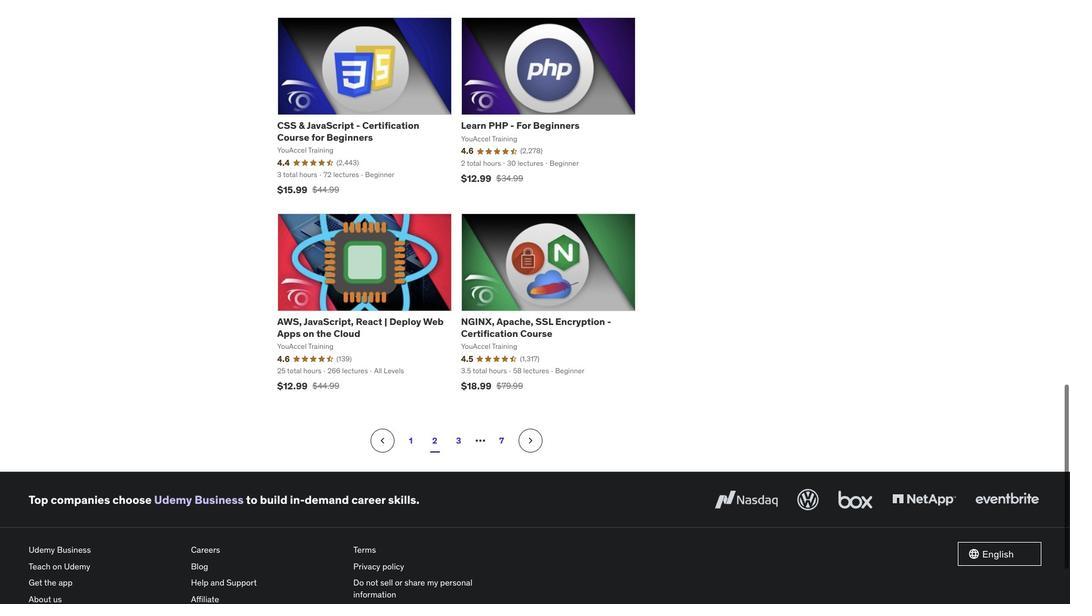 Task type: locate. For each thing, give the bounding box(es) containing it.
0 horizontal spatial 3
[[277, 170, 281, 179]]

youaccel up 4.5
[[461, 342, 490, 351]]

1 horizontal spatial 2
[[461, 159, 465, 168]]

english button
[[958, 543, 1041, 566]]

css & javascript - certification course for beginners youaccel training
[[277, 120, 419, 154]]

1 vertical spatial 4.6
[[277, 354, 290, 364]]

4.6 for aws, javascript, react | deploy web apps on the cloud
[[277, 354, 290, 364]]

2 link
[[423, 429, 447, 453]]

small image
[[968, 549, 980, 561]]

lectures down the "139 reviews" element
[[342, 367, 368, 376]]

teach
[[29, 561, 51, 572]]

beginner for -
[[365, 170, 394, 179]]

2443 reviews element
[[336, 158, 359, 168]]

hours up $12.99 $34.99
[[483, 159, 501, 168]]

4.6 up '2 total hours'
[[461, 146, 474, 157]]

$12.99 down '2 total hours'
[[461, 172, 491, 184]]

0 vertical spatial course
[[277, 131, 309, 143]]

2 vertical spatial udemy
[[64, 561, 90, 572]]

0 vertical spatial 4.6
[[461, 146, 474, 157]]

training down for on the top
[[308, 145, 333, 154]]

youaccel down apps
[[277, 342, 307, 351]]

3 total hours
[[277, 170, 317, 179]]

business up 'app' at the left of the page
[[57, 545, 91, 556]]

1 horizontal spatial 4.6
[[461, 146, 474, 157]]

0 horizontal spatial $12.99
[[277, 380, 308, 392]]

lectures down 1317 reviews element
[[523, 367, 549, 376]]

course inside css & javascript - certification course for beginners youaccel training
[[277, 131, 309, 143]]

beginner
[[550, 159, 579, 168], [365, 170, 394, 179], [555, 367, 585, 376]]

- right javascript
[[356, 120, 360, 132]]

youaccel inside aws, javascript, react | deploy web apps on the cloud youaccel training
[[277, 342, 307, 351]]

2 horizontal spatial -
[[607, 316, 611, 328]]

blog
[[191, 561, 208, 572]]

1 vertical spatial certification
[[461, 327, 518, 339]]

on right apps
[[303, 327, 314, 339]]

ellipsis image
[[473, 434, 487, 448]]

1 horizontal spatial 3
[[456, 436, 461, 446]]

1 horizontal spatial course
[[520, 327, 552, 339]]

for
[[311, 131, 324, 143]]

1 vertical spatial 2
[[432, 436, 437, 446]]

total for nginx, apache, ssl encryption - certification course
[[473, 367, 487, 376]]

privacy policy link
[[353, 559, 506, 576]]

apps
[[277, 327, 301, 339]]

3 left ellipsis image
[[456, 436, 461, 446]]

hours up $18.99 $79.99
[[489, 367, 507, 376]]

do
[[353, 578, 364, 589]]

0 horizontal spatial beginners
[[326, 131, 373, 143]]

3 for 3
[[456, 436, 461, 446]]

3.5
[[461, 367, 471, 376]]

lectures down 2278 reviews element
[[518, 159, 543, 168]]

nginx,
[[461, 316, 495, 328]]

the left cloud
[[316, 327, 331, 339]]

1 vertical spatial 3
[[456, 436, 461, 446]]

course left for on the top
[[277, 131, 309, 143]]

1 vertical spatial business
[[57, 545, 91, 556]]

0 vertical spatial 3
[[277, 170, 281, 179]]

$12.99 down the 25 total hours
[[277, 380, 308, 392]]

1 vertical spatial the
[[44, 578, 56, 589]]

2278 reviews element
[[520, 146, 543, 156]]

lectures for ssl
[[523, 367, 549, 376]]

1 horizontal spatial business
[[195, 493, 244, 507]]

support
[[226, 578, 257, 589]]

1 horizontal spatial $12.99
[[461, 172, 491, 184]]

7 link
[[490, 429, 514, 453]]

terms link
[[353, 543, 506, 559]]

total right 3.5
[[473, 367, 487, 376]]

1 horizontal spatial certification
[[461, 327, 518, 339]]

$12.99
[[461, 172, 491, 184], [277, 380, 308, 392]]

0 horizontal spatial 4.6
[[277, 354, 290, 364]]

course inside "nginx, apache, ssl encryption - certification course youaccel training"
[[520, 327, 552, 339]]

0 vertical spatial on
[[303, 327, 314, 339]]

0 horizontal spatial the
[[44, 578, 56, 589]]

on right teach
[[53, 561, 62, 572]]

total up $12.99 $34.99
[[467, 159, 481, 168]]

2 for 2
[[432, 436, 437, 446]]

php
[[489, 120, 508, 132]]

all
[[374, 367, 382, 376]]

youaccel up 4.4
[[277, 145, 307, 154]]

information
[[353, 590, 396, 600]]

1 $44.99 from the top
[[312, 185, 339, 195]]

the
[[316, 327, 331, 339], [44, 578, 56, 589]]

0 horizontal spatial business
[[57, 545, 91, 556]]

hours up $12.99 $44.99
[[303, 367, 321, 376]]

business
[[195, 493, 244, 507], [57, 545, 91, 556]]

4.6 up 25
[[277, 354, 290, 364]]

ssl
[[536, 316, 553, 328]]

7
[[499, 436, 504, 446]]

beginner right the 30 lectures on the top of page
[[550, 159, 579, 168]]

training down javascript,
[[308, 342, 333, 351]]

1 vertical spatial $44.99
[[312, 381, 339, 392]]

58 lectures
[[513, 367, 549, 376]]

2 up $12.99 $34.99
[[461, 159, 465, 168]]

career
[[351, 493, 386, 507]]

lectures for javascript
[[333, 170, 359, 179]]

course up (1,317)
[[520, 327, 552, 339]]

nasdaq image
[[712, 487, 781, 513]]

1 horizontal spatial on
[[303, 327, 314, 339]]

do not sell or share my personal information button
[[353, 576, 506, 604]]

beginners up (2,443)
[[326, 131, 373, 143]]

css & javascript - certification course for beginners link
[[277, 120, 419, 143]]

beginners
[[533, 120, 580, 132], [326, 131, 373, 143]]

udemy business link up careers
[[154, 493, 244, 507]]

0 vertical spatial $44.99
[[312, 185, 339, 195]]

youaccel inside learn php - for beginners youaccel training
[[461, 134, 490, 143]]

beginner for for
[[550, 159, 579, 168]]

on
[[303, 327, 314, 339], [53, 561, 62, 572]]

1 vertical spatial course
[[520, 327, 552, 339]]

cloud
[[334, 327, 360, 339]]

business left to at the left
[[195, 493, 244, 507]]

0 vertical spatial udemy
[[154, 493, 192, 507]]

youaccel
[[461, 134, 490, 143], [277, 145, 307, 154], [277, 342, 307, 351], [461, 342, 490, 351]]

careers blog help and support
[[191, 545, 257, 589]]

-
[[356, 120, 360, 132], [510, 120, 514, 132], [607, 316, 611, 328]]

hours up $15.99 $44.99
[[299, 170, 317, 179]]

beginners inside learn php - for beginners youaccel training
[[533, 120, 580, 132]]

$44.99 inside $12.99 $44.99
[[312, 381, 339, 392]]

english
[[982, 548, 1014, 560]]

$44.99
[[312, 185, 339, 195], [312, 381, 339, 392]]

$44.99 down 72
[[312, 185, 339, 195]]

total for learn php - for beginners
[[467, 159, 481, 168]]

- right encryption on the right of page
[[607, 316, 611, 328]]

$44.99 for $12.99
[[312, 381, 339, 392]]

beginner right 72 lectures
[[365, 170, 394, 179]]

training inside "nginx, apache, ssl encryption - certification course youaccel training"
[[492, 342, 517, 351]]

0 horizontal spatial course
[[277, 131, 309, 143]]

beginner right 58 lectures at the bottom of page
[[555, 367, 585, 376]]

careers link
[[191, 543, 344, 559]]

total for css & javascript - certification course for beginners
[[283, 170, 298, 179]]

udemy right choose
[[154, 493, 192, 507]]

$44.99 inside $15.99 $44.99
[[312, 185, 339, 195]]

0 vertical spatial certification
[[362, 120, 419, 132]]

the right get
[[44, 578, 56, 589]]

2 left 3 link
[[432, 436, 437, 446]]

all levels
[[374, 367, 404, 376]]

youaccel inside "nginx, apache, ssl encryption - certification course youaccel training"
[[461, 342, 490, 351]]

1 vertical spatial on
[[53, 561, 62, 572]]

certification
[[362, 120, 419, 132], [461, 327, 518, 339]]

udemy business link
[[154, 493, 244, 507], [29, 543, 181, 559]]

0 horizontal spatial certification
[[362, 120, 419, 132]]

course
[[277, 131, 309, 143], [520, 327, 552, 339]]

privacy
[[353, 561, 380, 572]]

0 vertical spatial beginner
[[550, 159, 579, 168]]

1 horizontal spatial beginners
[[533, 120, 580, 132]]

1 horizontal spatial the
[[316, 327, 331, 339]]

udemy business link up get the app link
[[29, 543, 181, 559]]

1 vertical spatial beginner
[[365, 170, 394, 179]]

lectures down 2443 reviews element
[[333, 170, 359, 179]]

139 reviews element
[[336, 354, 352, 364]]

previous page image
[[376, 435, 388, 447]]

266 lectures
[[328, 367, 368, 376]]

lectures for -
[[518, 159, 543, 168]]

1 vertical spatial $12.99
[[277, 380, 308, 392]]

3 for 3 total hours
[[277, 170, 281, 179]]

certification inside css & javascript - certification course for beginners youaccel training
[[362, 120, 419, 132]]

hours
[[483, 159, 501, 168], [299, 170, 317, 179], [303, 367, 321, 376], [489, 367, 507, 376]]

1 vertical spatial udemy
[[29, 545, 55, 556]]

udemy up 'app' at the left of the page
[[64, 561, 90, 572]]

- left for
[[510, 120, 514, 132]]

0 vertical spatial $12.99
[[461, 172, 491, 184]]

1 horizontal spatial -
[[510, 120, 514, 132]]

total
[[467, 159, 481, 168], [283, 170, 298, 179], [287, 367, 302, 376], [473, 367, 487, 376]]

0 vertical spatial 2
[[461, 159, 465, 168]]

training down php
[[492, 134, 517, 143]]

$12.99 for training
[[461, 172, 491, 184]]

3 down 4.4
[[277, 170, 281, 179]]

total for aws, javascript, react | deploy web apps on the cloud
[[287, 367, 302, 376]]

$44.99 down 266
[[312, 381, 339, 392]]

1 horizontal spatial udemy
[[64, 561, 90, 572]]

0 horizontal spatial on
[[53, 561, 62, 572]]

total down 4.4
[[283, 170, 298, 179]]

2
[[461, 159, 465, 168], [432, 436, 437, 446]]

skills.
[[388, 493, 419, 507]]

training down apache,
[[492, 342, 517, 351]]

terms
[[353, 545, 376, 556]]

2 for 2 total hours
[[461, 159, 465, 168]]

total right 25
[[287, 367, 302, 376]]

0 vertical spatial the
[[316, 327, 331, 339]]

2 vertical spatial beginner
[[555, 367, 585, 376]]

2 $44.99 from the top
[[312, 381, 339, 392]]

0 horizontal spatial 2
[[432, 436, 437, 446]]

3
[[277, 170, 281, 179], [456, 436, 461, 446]]

policy
[[382, 561, 404, 572]]

not
[[366, 578, 378, 589]]

app
[[58, 578, 73, 589]]

youaccel down learn
[[461, 134, 490, 143]]

hours for course
[[489, 367, 507, 376]]

aws, javascript, react | deploy web apps on the cloud youaccel training
[[277, 316, 444, 351]]

javascript,
[[304, 316, 354, 328]]

udemy up teach
[[29, 545, 55, 556]]

beginners right for
[[533, 120, 580, 132]]

0 horizontal spatial -
[[356, 120, 360, 132]]



Task type: vqa. For each thing, say whether or not it's contained in the screenshot.


Task type: describe. For each thing, give the bounding box(es) containing it.
get the app link
[[29, 576, 181, 592]]

top
[[29, 493, 48, 507]]

learn php - for beginners link
[[461, 120, 580, 132]]

deploy
[[389, 316, 421, 328]]

$15.99 $44.99
[[277, 184, 339, 196]]

266
[[328, 367, 340, 376]]

get
[[29, 578, 42, 589]]

$34.99
[[496, 173, 523, 184]]

sell
[[380, 578, 393, 589]]

aws, javascript, react | deploy web apps on the cloud link
[[277, 316, 444, 339]]

volkswagen image
[[795, 487, 821, 513]]

css
[[277, 120, 297, 132]]

hours for for
[[299, 170, 317, 179]]

|
[[384, 316, 387, 328]]

netapp image
[[890, 487, 958, 513]]

1 link
[[399, 429, 423, 453]]

0 vertical spatial udemy business link
[[154, 493, 244, 507]]

30 lectures
[[507, 159, 543, 168]]

1
[[409, 436, 413, 446]]

training inside aws, javascript, react | deploy web apps on the cloud youaccel training
[[308, 342, 333, 351]]

- inside "nginx, apache, ssl encryption - certification course youaccel training"
[[607, 316, 611, 328]]

udemy business teach on udemy get the app
[[29, 545, 91, 589]]

terms privacy policy do not sell or share my personal information
[[353, 545, 472, 600]]

help
[[191, 578, 209, 589]]

blog link
[[191, 559, 344, 576]]

the inside aws, javascript, react | deploy web apps on the cloud youaccel training
[[316, 327, 331, 339]]

web
[[423, 316, 444, 328]]

on inside aws, javascript, react | deploy web apps on the cloud youaccel training
[[303, 327, 314, 339]]

1317 reviews element
[[520, 354, 539, 364]]

my
[[427, 578, 438, 589]]

4.6 for learn php - for beginners
[[461, 146, 474, 157]]

top companies choose udemy business to build in-demand career skills.
[[29, 493, 419, 507]]

nginx, apache, ssl encryption - certification course link
[[461, 316, 611, 339]]

personal
[[440, 578, 472, 589]]

$44.99 for $15.99
[[312, 185, 339, 195]]

companies
[[51, 493, 110, 507]]

or
[[395, 578, 402, 589]]

help and support link
[[191, 576, 344, 592]]

teach on udemy link
[[29, 559, 181, 576]]

30
[[507, 159, 516, 168]]

(139)
[[336, 354, 352, 363]]

72
[[323, 170, 332, 179]]

72 lectures
[[323, 170, 359, 179]]

$79.99
[[496, 381, 523, 392]]

3 link
[[447, 429, 471, 453]]

2 horizontal spatial udemy
[[154, 493, 192, 507]]

hours for training
[[483, 159, 501, 168]]

$12.99 $44.99
[[277, 380, 339, 392]]

certification inside "nginx, apache, ssl encryption - certification course youaccel training"
[[461, 327, 518, 339]]

0 horizontal spatial udemy
[[29, 545, 55, 556]]

javascript
[[307, 120, 354, 132]]

learn
[[461, 120, 486, 132]]

react
[[356, 316, 382, 328]]

0 vertical spatial business
[[195, 493, 244, 507]]

and
[[211, 578, 224, 589]]

- inside css & javascript - certification course for beginners youaccel training
[[356, 120, 360, 132]]

build
[[260, 493, 287, 507]]

(2,278)
[[520, 146, 543, 155]]

business inside 'udemy business teach on udemy get the app'
[[57, 545, 91, 556]]

youaccel inside css & javascript - certification course for beginners youaccel training
[[277, 145, 307, 154]]

4.5
[[461, 354, 473, 364]]

apache,
[[497, 316, 533, 328]]

levels
[[384, 367, 404, 376]]

the inside 'udemy business teach on udemy get the app'
[[44, 578, 56, 589]]

learn php - for beginners youaccel training
[[461, 120, 580, 143]]

$18.99
[[461, 380, 492, 392]]

in-
[[290, 493, 305, 507]]

box image
[[836, 487, 876, 513]]

4.4
[[277, 157, 290, 168]]

beginners inside css & javascript - certification course for beginners youaccel training
[[326, 131, 373, 143]]

aws,
[[277, 316, 302, 328]]

training inside learn php - for beginners youaccel training
[[492, 134, 517, 143]]

58
[[513, 367, 522, 376]]

3.5 total hours
[[461, 367, 507, 376]]

(2,443)
[[336, 158, 359, 167]]

25 total hours
[[277, 367, 321, 376]]

$18.99 $79.99
[[461, 380, 523, 392]]

lectures for react
[[342, 367, 368, 376]]

to
[[246, 493, 257, 507]]

beginner for encryption
[[555, 367, 585, 376]]

25
[[277, 367, 286, 376]]

2 total hours
[[461, 159, 501, 168]]

(1,317)
[[520, 354, 539, 363]]

next page image
[[524, 435, 536, 447]]

&
[[299, 120, 305, 132]]

$12.99 $34.99
[[461, 172, 523, 184]]

nginx, apache, ssl encryption - certification course youaccel training
[[461, 316, 611, 351]]

1 vertical spatial udemy business link
[[29, 543, 181, 559]]

$12.99 for apps
[[277, 380, 308, 392]]

encryption
[[555, 316, 605, 328]]

hours for apps
[[303, 367, 321, 376]]

demand
[[305, 493, 349, 507]]

eventbrite image
[[973, 487, 1041, 513]]

- inside learn php - for beginners youaccel training
[[510, 120, 514, 132]]

careers
[[191, 545, 220, 556]]

on inside 'udemy business teach on udemy get the app'
[[53, 561, 62, 572]]

choose
[[113, 493, 152, 507]]

$15.99
[[277, 184, 307, 196]]

training inside css & javascript - certification course for beginners youaccel training
[[308, 145, 333, 154]]



